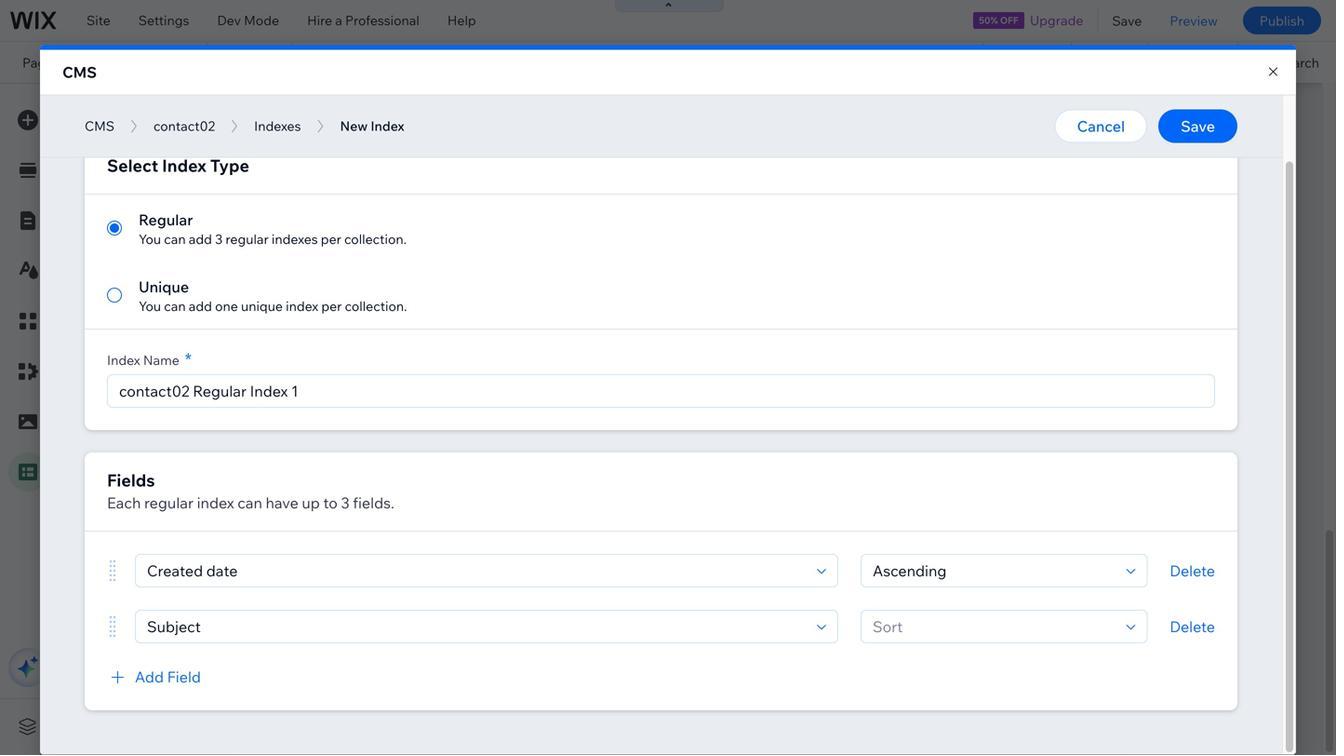 Task type: vqa. For each thing, say whether or not it's contained in the screenshot.
"Menu & Anchor"
no



Task type: locate. For each thing, give the bounding box(es) containing it.
cms down site
[[62, 63, 97, 81]]

1 vertical spatial collections
[[109, 182, 178, 199]]

more
[[116, 214, 148, 230]]

collections up contact02
[[286, 151, 355, 167]]

collections up more
[[109, 182, 178, 199]]

upgrade
[[1031, 12, 1084, 28]]

0 horizontal spatial your collections
[[79, 182, 178, 199]]

0 vertical spatial collections
[[286, 151, 355, 167]]

50% off
[[980, 14, 1019, 26]]

hire a professional
[[307, 12, 420, 28]]

your
[[255, 151, 283, 167], [79, 182, 106, 199]]

main
[[79, 151, 109, 167]]

projects
[[70, 54, 140, 71]]

0 horizontal spatial your
[[79, 182, 106, 199]]

0 horizontal spatial collections
[[109, 182, 178, 199]]

save button
[[1099, 0, 1157, 41]]

1 horizontal spatial your collections
[[255, 151, 355, 167]]

1 vertical spatial your
[[79, 182, 106, 199]]

off
[[1001, 14, 1019, 26]]

collections
[[286, 151, 355, 167], [109, 182, 178, 199]]

your collections
[[255, 151, 355, 167], [79, 182, 178, 199]]

cms up main
[[79, 101, 114, 120]]

form
[[371, 237, 399, 251]]

your collections up contact02
[[255, 151, 355, 167]]

site
[[87, 12, 111, 28]]

save
[[1113, 12, 1143, 29]]

publish
[[1260, 12, 1305, 29]]

1 vertical spatial your collections
[[79, 182, 178, 199]]

your collections up more
[[79, 182, 178, 199]]

cms
[[62, 63, 97, 81], [79, 101, 114, 120]]

50%
[[980, 14, 999, 26]]

a
[[335, 12, 342, 28]]

0 vertical spatial your
[[255, 151, 283, 167]]

0 vertical spatial cms
[[62, 63, 97, 81]]

1 horizontal spatial collections
[[286, 151, 355, 167]]

settings
[[139, 12, 189, 28]]

preview
[[1171, 12, 1219, 29]]

hire
[[307, 12, 332, 28]]

1 horizontal spatial your
[[255, 151, 283, 167]]

contact02 permissions: form submissions
[[303, 219, 466, 251]]

search
[[1278, 54, 1320, 71]]



Task type: describe. For each thing, give the bounding box(es) containing it.
professional
[[345, 12, 420, 28]]

learn more
[[79, 214, 148, 230]]

contact02
[[303, 219, 365, 235]]

learn
[[79, 214, 114, 230]]

publish button
[[1244, 7, 1322, 34]]

help
[[448, 12, 476, 28]]

mode
[[244, 12, 279, 28]]

submissions
[[401, 237, 466, 251]]

dev
[[217, 12, 241, 28]]

0 vertical spatial your collections
[[255, 151, 355, 167]]

1 vertical spatial cms
[[79, 101, 114, 120]]

preview button
[[1157, 0, 1233, 41]]

permissions:
[[303, 237, 369, 251]]

dev mode
[[217, 12, 279, 28]]

search button
[[1239, 42, 1337, 83]]



